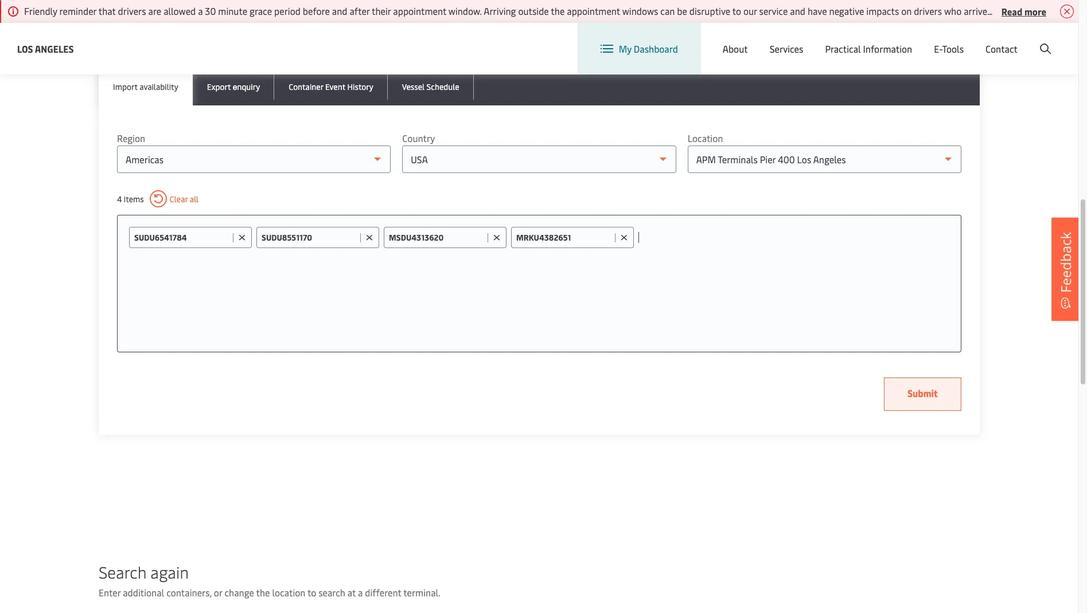 Task type: vqa. For each thing, say whether or not it's contained in the screenshot.
VESSEL SCHEDULE BUTTON
yes



Task type: locate. For each thing, give the bounding box(es) containing it.
vessel schedule button
[[388, 69, 474, 106]]

again up the containers,
[[150, 562, 189, 583]]

None text field
[[516, 232, 612, 243]]

search left are
[[99, 5, 146, 27]]

0 horizontal spatial on
[[901, 5, 912, 17]]

to inside search again enter additional containers, or change the location to search at a different terminal.
[[307, 587, 316, 599]]

period
[[274, 5, 301, 17]]

global
[[857, 34, 884, 46]]

drivers
[[118, 5, 146, 17], [914, 5, 942, 17]]

arriving
[[484, 5, 516, 17]]

0 horizontal spatial to
[[307, 587, 316, 599]]

0 vertical spatial again
[[150, 5, 189, 27]]

a
[[198, 5, 203, 17], [358, 587, 363, 599]]

items
[[124, 194, 144, 205]]

friendly
[[24, 5, 57, 17]]

2 appointment from the left
[[567, 5, 620, 17]]

drivers left are
[[118, 5, 146, 17]]

2 that from the left
[[1056, 5, 1073, 17]]

switch location
[[756, 33, 821, 46]]

a right at
[[358, 587, 363, 599]]

again left '30'
[[150, 5, 189, 27]]

that right reminder
[[99, 5, 116, 17]]

window.
[[448, 5, 482, 17]]

who
[[944, 5, 962, 17]]

search again enter additional containers, or change the location to search at a different terminal.
[[99, 562, 441, 599]]

that left arr
[[1056, 5, 1073, 17]]

contact
[[986, 42, 1018, 55]]

clear all button
[[150, 190, 199, 208]]

tab list
[[99, 69, 980, 106]]

container event history button
[[274, 69, 388, 106]]

a left '30'
[[198, 5, 203, 17]]

arrive
[[964, 5, 987, 17]]

1 horizontal spatial drivers
[[914, 5, 942, 17]]

0 horizontal spatial a
[[198, 5, 203, 17]]

import availability
[[113, 81, 178, 92]]

event
[[325, 81, 345, 92]]

and
[[332, 5, 347, 17], [790, 5, 805, 17]]

1 vertical spatial location
[[688, 132, 723, 145]]

a inside search again enter additional containers, or change the location to search at a different terminal.
[[358, 587, 363, 599]]

services button
[[770, 23, 803, 75]]

los angeles
[[17, 42, 74, 55]]

drivers
[[1025, 5, 1054, 17]]

can
[[660, 5, 675, 17]]

import availability button
[[99, 69, 193, 106]]

the
[[551, 5, 565, 17], [256, 587, 270, 599]]

1 search from the top
[[99, 5, 146, 27]]

on right impacts
[[901, 5, 912, 17]]

search up enter
[[99, 562, 146, 583]]

1 horizontal spatial location
[[785, 33, 821, 46]]

1 horizontal spatial to
[[732, 5, 741, 17]]

on left read at the top right
[[990, 5, 1000, 17]]

0 vertical spatial a
[[198, 5, 203, 17]]

different
[[365, 587, 401, 599]]

location
[[272, 587, 305, 599]]

e-tools button
[[934, 23, 964, 75]]

0 horizontal spatial and
[[332, 5, 347, 17]]

on
[[901, 5, 912, 17], [990, 5, 1000, 17]]

schedule
[[427, 81, 459, 92]]

1 horizontal spatial appointment
[[567, 5, 620, 17]]

0 vertical spatial search
[[99, 5, 146, 27]]

1 horizontal spatial and
[[790, 5, 805, 17]]

to left the our
[[732, 5, 741, 17]]

1 vertical spatial a
[[358, 587, 363, 599]]

0 horizontal spatial appointment
[[393, 5, 446, 17]]

again
[[150, 5, 189, 27], [150, 562, 189, 583]]

tools
[[942, 42, 964, 55]]

country
[[402, 132, 435, 145]]

appointment right their
[[393, 5, 446, 17]]

services
[[770, 42, 803, 55]]

1 vertical spatial the
[[256, 587, 270, 599]]

allowed
[[164, 5, 196, 17]]

to left search
[[307, 587, 316, 599]]

container
[[289, 81, 323, 92]]

2 again from the top
[[150, 562, 189, 583]]

search inside search again enter additional containers, or change the location to search at a different terminal.
[[99, 562, 146, 583]]

read
[[1001, 5, 1022, 17]]

again inside search again enter additional containers, or change the location to search at a different terminal.
[[150, 562, 189, 583]]

2 search from the top
[[99, 562, 146, 583]]

1 on from the left
[[901, 5, 912, 17]]

1 vertical spatial again
[[150, 562, 189, 583]]

arr
[[1075, 5, 1087, 17]]

our
[[743, 5, 757, 17]]

are
[[148, 5, 161, 17]]

1 vertical spatial to
[[307, 587, 316, 599]]

1 vertical spatial search
[[99, 562, 146, 583]]

/
[[988, 34, 992, 46]]

None text field
[[638, 227, 949, 248], [134, 232, 230, 243], [262, 232, 357, 243], [389, 232, 485, 243], [638, 227, 949, 248], [134, 232, 230, 243], [262, 232, 357, 243], [389, 232, 485, 243]]

region
[[117, 132, 145, 145]]

the right the 'change' on the bottom
[[256, 587, 270, 599]]

0 horizontal spatial the
[[256, 587, 270, 599]]

create
[[994, 34, 1021, 46]]

submit button
[[884, 378, 961, 411]]

and left after on the left of the page
[[332, 5, 347, 17]]

that
[[99, 5, 116, 17], [1056, 5, 1073, 17]]

0 vertical spatial to
[[732, 5, 741, 17]]

1 horizontal spatial on
[[990, 5, 1000, 17]]

0 vertical spatial the
[[551, 5, 565, 17]]

search
[[99, 5, 146, 27], [99, 562, 146, 583]]

drivers left who
[[914, 5, 942, 17]]

1 horizontal spatial that
[[1056, 5, 1073, 17]]

1 drivers from the left
[[118, 5, 146, 17]]

practical
[[825, 42, 861, 55]]

practical information button
[[825, 23, 912, 75]]

0 horizontal spatial that
[[99, 5, 116, 17]]

e-tools
[[934, 42, 964, 55]]

global menu button
[[832, 23, 921, 57]]

0 horizontal spatial drivers
[[118, 5, 146, 17]]

dashboard
[[634, 42, 678, 55]]

еnquiry
[[233, 81, 260, 92]]

my dashboard
[[619, 42, 678, 55]]

availability
[[139, 81, 178, 92]]

1 horizontal spatial a
[[358, 587, 363, 599]]

1 again from the top
[[150, 5, 189, 27]]

or
[[214, 587, 222, 599]]

switch
[[756, 33, 783, 46]]

appointment left the windows
[[567, 5, 620, 17]]

negative
[[829, 5, 864, 17]]

export еnquiry button
[[193, 69, 274, 106]]

export
[[207, 81, 231, 92]]

4 items
[[117, 194, 144, 205]]

the right outside
[[551, 5, 565, 17]]

and left have
[[790, 5, 805, 17]]

close alert image
[[1060, 5, 1074, 18]]

about
[[723, 42, 748, 55]]



Task type: describe. For each thing, give the bounding box(es) containing it.
account
[[1023, 34, 1057, 46]]

again for search again
[[150, 5, 189, 27]]

contact button
[[986, 23, 1018, 75]]

minute
[[218, 5, 247, 17]]

history
[[347, 81, 373, 92]]

search for search again
[[99, 5, 146, 27]]

practical information
[[825, 42, 912, 55]]

angeles
[[35, 42, 74, 55]]

tab list containing import availability
[[99, 69, 980, 106]]

change
[[225, 587, 254, 599]]

again for search again enter additional containers, or change the location to search at a different terminal.
[[150, 562, 189, 583]]

login / create account link
[[943, 23, 1057, 57]]

2 on from the left
[[990, 5, 1000, 17]]

reminder
[[59, 5, 96, 17]]

2 and from the left
[[790, 5, 805, 17]]

after
[[350, 5, 370, 17]]

0 horizontal spatial location
[[688, 132, 723, 145]]

have
[[808, 5, 827, 17]]

2 drivers from the left
[[914, 5, 942, 17]]

their
[[372, 5, 391, 17]]

login / create account
[[964, 34, 1057, 46]]

switch location button
[[737, 33, 821, 46]]

information
[[863, 42, 912, 55]]

4
[[117, 194, 122, 205]]

grace
[[250, 5, 272, 17]]

time.
[[1002, 5, 1023, 17]]

vessel schedule
[[402, 81, 459, 92]]

more
[[1024, 5, 1046, 17]]

1 that from the left
[[99, 5, 116, 17]]

my
[[619, 42, 632, 55]]

1 and from the left
[[332, 5, 347, 17]]

read more button
[[1001, 4, 1046, 18]]

all
[[190, 194, 199, 205]]

windows
[[622, 5, 658, 17]]

impacts
[[866, 5, 899, 17]]

about button
[[723, 23, 748, 75]]

1 appointment from the left
[[393, 5, 446, 17]]

enter
[[99, 587, 121, 599]]

e-
[[934, 42, 942, 55]]

search
[[318, 587, 345, 599]]

los angeles link
[[17, 42, 74, 56]]

at
[[348, 587, 356, 599]]

feedback button
[[1052, 218, 1080, 321]]

disruptive
[[689, 5, 730, 17]]

container event history
[[289, 81, 373, 92]]

terminal.
[[403, 587, 441, 599]]

read more
[[1001, 5, 1046, 17]]

friendly reminder that drivers are allowed a 30 minute grace period before and after their appointment window. arriving outside the appointment windows can be disruptive to our service and have negative impacts on drivers who arrive on time. drivers that arr
[[24, 5, 1087, 17]]

feedback
[[1056, 232, 1075, 293]]

be
[[677, 5, 687, 17]]

clear
[[170, 194, 188, 205]]

my dashboard button
[[600, 23, 678, 75]]

los
[[17, 42, 33, 55]]

submit
[[908, 387, 938, 400]]

the inside search again enter additional containers, or change the location to search at a different terminal.
[[256, 587, 270, 599]]

0 vertical spatial location
[[785, 33, 821, 46]]

1 horizontal spatial the
[[551, 5, 565, 17]]

import
[[113, 81, 138, 92]]

30
[[205, 5, 216, 17]]

containers,
[[166, 587, 212, 599]]

search again
[[99, 5, 189, 27]]

service
[[759, 5, 788, 17]]

clear all
[[170, 194, 199, 205]]

outside
[[518, 5, 549, 17]]

export еnquiry
[[207, 81, 260, 92]]

additional
[[123, 587, 164, 599]]

login
[[964, 34, 986, 46]]

menu
[[886, 34, 909, 46]]

global menu
[[857, 34, 909, 46]]

vessel
[[402, 81, 425, 92]]

search for search again enter additional containers, or change the location to search at a different terminal.
[[99, 562, 146, 583]]



